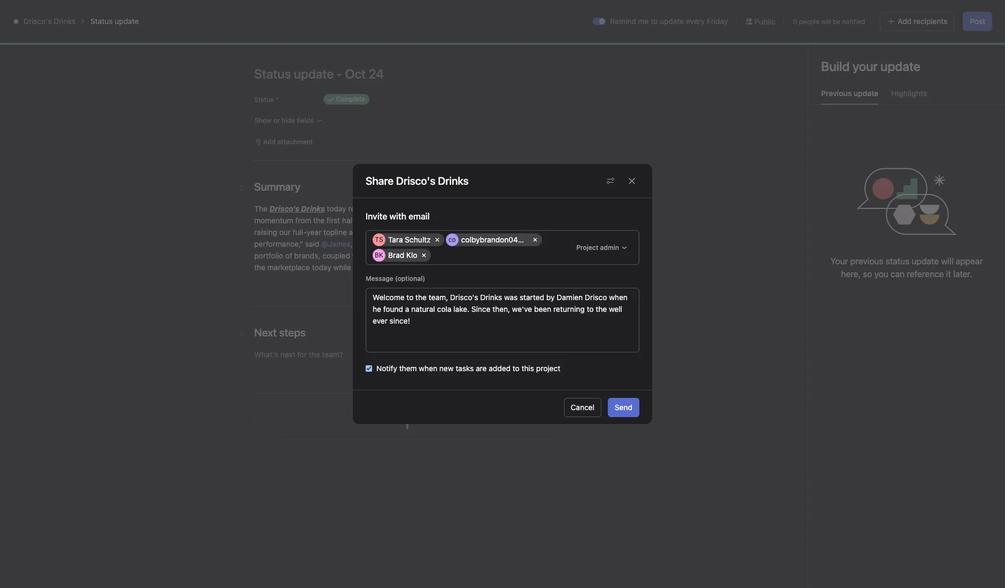 Task type: describe. For each thing, give the bounding box(es) containing it.
the up year
[[314, 216, 325, 225]]

to inside . "our leading portfolio of brands, coupled with an aligned and motivated system, positions us to win in the marketplace today while also laying the groundwork for the long term."
[[530, 251, 537, 260]]

with email
[[390, 212, 430, 221]]

drisco's drinks
[[24, 17, 76, 26]]

today reported third quarter 2023 results, reflecting continued momentum from the first half of the year. "we delivered an overall solid quarter and are raising our full-year topline and bottom-line guidance in light of our year-to-date performance," said
[[254, 204, 556, 249]]

update inside your previous status update will appear here, so you can reference it later.
[[912, 257, 939, 266]]

"we
[[398, 216, 412, 225]]

of inside . "our leading portfolio of brands, coupled with an aligned and motivated system, positions us to win in the marketplace today while also laying the groundwork for the long term."
[[285, 251, 292, 260]]

home link
[[6, 33, 122, 50]]

people
[[799, 17, 820, 25]]

ceo
[[405, 240, 420, 249]]

status update
[[91, 17, 139, 26]]

previous
[[851, 257, 884, 266]]

goal
[[484, 345, 499, 354]]

reference
[[907, 270, 944, 279]]

share drisco's drinks
[[366, 175, 469, 187]]

an inside today reported third quarter 2023 results, reflecting continued momentum from the first half of the year. "we delivered an overall solid quarter and are raising our full-year topline and bottom-line guidance in light of our year-to-date performance," said
[[448, 216, 456, 225]]

invite
[[366, 212, 387, 221]]

close this dialog image
[[628, 177, 636, 185]]

of right half
[[357, 216, 364, 225]]

us
[[520, 251, 528, 260]]

2 horizontal spatial drisco's
[[431, 240, 461, 249]]

,
[[351, 240, 353, 249]]

when
[[419, 364, 438, 373]]

it
[[947, 270, 951, 279]]

list image
[[148, 39, 160, 52]]

performance,"
[[254, 240, 303, 249]]

for
[[448, 263, 458, 272]]

calendar link
[[339, 66, 379, 78]]

an inside . "our leading portfolio of brands, coupled with an aligned and motivated system, positions us to win in the marketplace today while also laying the groundwork for the long term."
[[369, 251, 377, 260]]

solid
[[483, 216, 499, 225]]

purpose.
[[436, 357, 466, 366]]

to right me
[[651, 17, 658, 26]]

send
[[615, 403, 633, 412]]

timeline
[[296, 67, 326, 76]]

in inside what's in my trial? button
[[872, 9, 877, 17]]

chairman
[[355, 240, 388, 249]]

notify
[[377, 364, 397, 373]]

klo
[[407, 251, 418, 260]]

the up bottom-
[[366, 216, 377, 225]]

my
[[879, 9, 888, 17]]

Section title text field
[[254, 180, 301, 195]]

project permissions image
[[607, 177, 615, 185]]

reflecting
[[473, 204, 506, 213]]

larger
[[414, 357, 434, 366]]

appear
[[956, 257, 983, 266]]

colbybrandon04@gmail.com
[[461, 235, 560, 244]]

remind me to update every friday
[[611, 17, 728, 26]]

previous
[[822, 89, 852, 98]]

Section title text field
[[254, 326, 306, 341]]

0 vertical spatial quarter
[[398, 204, 423, 213]]

the right for
[[460, 263, 471, 272]]

board link
[[245, 66, 274, 78]]

. "our leading portfolio of brands, coupled with an aligned and motivated system, positions us to win in the marketplace today while also laying the groundwork for the long term."
[[254, 240, 561, 272]]

timeline link
[[287, 66, 326, 78]]

and inside . "our leading portfolio of brands, coupled with an aligned and motivated system, positions us to win in the marketplace today while also laying the groundwork for the long term."
[[406, 251, 419, 260]]

here,
[[841, 270, 861, 279]]

today inside today reported third quarter 2023 results, reflecting continued momentum from the first half of the year. "we delivered an overall solid quarter and are raising our full-year topline and bottom-line guidance in light of our year-to-date performance," said
[[327, 204, 346, 213]]

brands,
[[294, 251, 321, 260]]

1 our from the left
[[279, 228, 291, 237]]

groundwork
[[405, 263, 446, 272]]

connect or create a goal to link this project to a larger purpose.
[[414, 345, 577, 366]]

me
[[638, 17, 649, 26]]

aligned
[[379, 251, 404, 260]]

this inside share drisco's drinks dialog
[[522, 364, 534, 373]]

your
[[831, 257, 849, 266]]

what's in my trial?
[[849, 9, 904, 17]]

add report section image
[[399, 415, 416, 432]]

guidance
[[406, 228, 438, 237]]

year
[[307, 228, 322, 237]]

connected goals
[[256, 308, 338, 320]]

invite with email
[[366, 212, 430, 221]]

to right link
[[564, 345, 571, 354]]

full-
[[293, 228, 307, 237]]

laying
[[369, 263, 390, 272]]

tara
[[388, 235, 403, 244]]

third
[[380, 204, 396, 213]]

today inside . "our leading portfolio of brands, coupled with an aligned and motivated system, positions us to win in the marketplace today while also laying the groundwork for the long term."
[[312, 263, 331, 272]]

leading
[[509, 240, 534, 249]]

connect
[[414, 345, 443, 354]]

said
[[305, 240, 319, 249]]

message (optional)
[[366, 275, 425, 283]]

build your update
[[822, 59, 921, 74]]

23 minutes ago
[[819, 179, 866, 187]]

add for add billing info
[[920, 9, 933, 17]]

every
[[686, 17, 705, 26]]

update inside tab list
[[854, 89, 879, 98]]

long
[[473, 263, 488, 272]]

new
[[440, 364, 454, 373]]

create
[[454, 345, 476, 354]]

raising
[[254, 228, 277, 237]]

so
[[863, 270, 873, 279]]

1 a from the left
[[478, 345, 482, 354]]

ts
[[375, 236, 383, 244]]

project admin
[[577, 244, 619, 252]]

your update
[[853, 59, 921, 74]]

cancel button
[[564, 398, 602, 417]]

project
[[577, 244, 599, 252]]

in inside today reported third quarter 2023 results, reflecting continued momentum from the first half of the year. "we delivered an overall solid quarter and are raising our full-year topline and bottom-line guidance in light of our year-to-date performance," said
[[440, 228, 446, 237]]

delivered
[[414, 216, 446, 225]]



Task type: locate. For each thing, give the bounding box(es) containing it.
to inside share drisco's drinks dialog
[[513, 364, 520, 373]]

0 vertical spatial what's
[[849, 9, 870, 17]]

days
[[812, 12, 826, 20]]

add recipients
[[898, 17, 948, 26]]

the up message (optional)
[[392, 263, 403, 272]]

are inside today reported third quarter 2023 results, reflecting continued momentum from the first half of the year. "we delivered an overall solid quarter and are raising our full-year topline and bottom-line guidance in light of our year-to-date performance," said
[[543, 216, 554, 225]]

calendar
[[347, 67, 379, 76]]

1 vertical spatial today
[[312, 263, 331, 272]]

None text field
[[173, 36, 251, 55]]

first
[[327, 216, 340, 225]]

tara schultz
[[388, 235, 431, 244]]

drisco's
[[24, 17, 52, 26], [270, 204, 299, 213], [431, 240, 461, 249]]

marketplace
[[268, 263, 310, 272]]

1 horizontal spatial status
[[254, 96, 274, 104]]

quarter up to-
[[501, 216, 527, 225]]

motivated
[[421, 251, 456, 260]]

and
[[529, 216, 541, 225], [349, 228, 362, 237], [390, 240, 403, 249], [406, 251, 419, 260]]

project inside connect or create a goal to link this project to a larger purpose.
[[538, 345, 562, 354]]

positions
[[486, 251, 518, 260]]

key resources
[[256, 438, 324, 450]]

25 days left
[[802, 12, 838, 20]]

2 a from the left
[[573, 345, 577, 354]]

1 vertical spatial drisco's
[[270, 204, 299, 213]]

schultz
[[405, 235, 431, 244]]

co
[[449, 236, 456, 244]]

1 horizontal spatial in
[[553, 251, 559, 260]]

(optional)
[[395, 275, 425, 283]]

0 horizontal spatial status
[[91, 17, 113, 26]]

add
[[920, 9, 933, 17], [898, 17, 912, 26]]

1 horizontal spatial drisco's
[[270, 204, 299, 213]]

to left link
[[501, 345, 508, 354]]

notify them when new tasks are added to this project
[[377, 364, 561, 373]]

portfolio
[[254, 251, 283, 260]]

from
[[295, 216, 311, 225]]

0 vertical spatial in
[[872, 9, 877, 17]]

Project description title text field
[[250, 106, 350, 128]]

status *
[[254, 96, 279, 104]]

row
[[373, 234, 572, 265]]

remind me to update every friday switch
[[593, 18, 606, 25]]

add inside button
[[920, 9, 933, 17]]

notified
[[843, 17, 866, 25]]

of down guidance
[[422, 240, 429, 249]]

1 vertical spatial an
[[369, 251, 377, 260]]

recipients
[[914, 17, 948, 26]]

2 horizontal spatial in
[[872, 9, 877, 17]]

what's inside button
[[849, 9, 870, 17]]

year.
[[379, 216, 396, 225]]

info
[[954, 9, 965, 17]]

1 horizontal spatial what's
[[849, 9, 870, 17]]

add to starred image
[[271, 41, 280, 50]]

0 vertical spatial are
[[543, 216, 554, 225]]

overall
[[458, 216, 481, 225]]

post
[[970, 17, 986, 26]]

0 vertical spatial this
[[524, 345, 536, 354]]

Notify them when new tasks are added to this project checkbox
[[366, 366, 372, 372]]

what's in my trial? button
[[844, 5, 909, 20]]

0 people will be notified
[[793, 17, 866, 25]]

status up 'home' link
[[91, 17, 113, 26]]

tasks
[[456, 364, 474, 373]]

in right the win
[[553, 251, 559, 260]]

row containing tara schultz
[[373, 234, 572, 265]]

the
[[254, 204, 268, 213]]

the status?
[[843, 96, 896, 109]]

add for add recipients
[[898, 17, 912, 26]]

add billing info
[[920, 9, 965, 17]]

1 horizontal spatial add
[[920, 9, 933, 17]]

project right link
[[538, 345, 562, 354]]

project admin button
[[572, 240, 633, 255]]

1 horizontal spatial a
[[573, 345, 577, 354]]

status for status *
[[254, 96, 274, 104]]

in inside . "our leading portfolio of brands, coupled with an aligned and motivated system, positions us to win in the marketplace today while also laying the groundwork for the long term."
[[553, 251, 559, 260]]

0 horizontal spatial drinks
[[54, 17, 76, 26]]

while
[[333, 263, 351, 272]]

tara schultz cell
[[373, 234, 444, 247]]

2 vertical spatial in
[[553, 251, 559, 260]]

what's down the build at the right of page
[[806, 96, 840, 109]]

are up the win
[[543, 216, 554, 225]]

to
[[651, 17, 658, 26], [530, 251, 537, 260], [501, 345, 508, 354], [564, 345, 571, 354], [513, 364, 520, 373]]

tab list
[[809, 88, 1006, 105]]

later.
[[954, 270, 973, 279]]

drinks up 'home' link
[[54, 17, 76, 26]]

1 vertical spatial what's
[[806, 96, 840, 109]]

0 horizontal spatial our
[[279, 228, 291, 237]]

of down overall
[[465, 228, 472, 237]]

project inside share drisco's drinks dialog
[[536, 364, 561, 373]]

will
[[822, 17, 831, 25], [942, 257, 954, 266]]

our up performance,"
[[279, 228, 291, 237]]

drinks up system,
[[463, 240, 487, 249]]

add inside "button"
[[898, 17, 912, 26]]

are
[[543, 216, 554, 225], [476, 364, 487, 373]]

row inside share drisco's drinks dialog
[[373, 234, 572, 265]]

drisco's up motivated
[[431, 240, 461, 249]]

to right added
[[513, 364, 520, 373]]

share
[[366, 175, 394, 187]]

1 vertical spatial will
[[942, 257, 954, 266]]

0 horizontal spatial what's
[[806, 96, 840, 109]]

23
[[819, 179, 827, 187]]

1 vertical spatial drinks
[[301, 204, 325, 213]]

will inside your previous status update will appear here, so you can reference it later.
[[942, 257, 954, 266]]

of up marketplace
[[285, 251, 292, 260]]

previous update
[[822, 89, 879, 98]]

an up light
[[448, 216, 456, 225]]

list box
[[377, 4, 633, 21]]

trial?
[[890, 9, 904, 17]]

0 vertical spatial status
[[91, 17, 113, 26]]

today up first in the left of the page
[[327, 204, 346, 213]]

status
[[91, 17, 113, 26], [254, 96, 274, 104]]

our down overall
[[474, 228, 486, 237]]

reported
[[348, 204, 378, 213]]

what's up notified
[[849, 9, 870, 17]]

0 vertical spatial drinks
[[54, 17, 76, 26]]

brad klo cell
[[373, 249, 431, 262]]

win
[[539, 251, 551, 260]]

brad
[[388, 251, 405, 260]]

an down the chairman
[[369, 251, 377, 260]]

drisco's drinks
[[396, 175, 469, 187]]

status
[[886, 257, 910, 266]]

drisco's up home
[[24, 17, 52, 26]]

bottom-
[[364, 228, 392, 237]]

them
[[399, 364, 417, 373]]

1 horizontal spatial quarter
[[501, 216, 527, 225]]

drinks
[[54, 17, 76, 26], [301, 204, 325, 213], [463, 240, 487, 249]]

1 horizontal spatial our
[[474, 228, 486, 237]]

term."
[[490, 263, 510, 272]]

highlights
[[892, 89, 928, 98]]

left
[[828, 12, 838, 20]]

Title of update text field
[[254, 62, 575, 86]]

share drisco's drinks dialog
[[353, 164, 653, 425]]

admin
[[600, 244, 619, 252]]

@james , chairman and ceo of drisco's drinks
[[321, 240, 487, 249]]

0 horizontal spatial an
[[369, 251, 377, 260]]

our
[[279, 228, 291, 237], [474, 228, 486, 237]]

project right added
[[536, 364, 561, 373]]

are inside share drisco's drinks dialog
[[476, 364, 487, 373]]

this inside connect or create a goal to link this project to a larger purpose.
[[524, 345, 536, 354]]

2 vertical spatial drisco's
[[431, 240, 461, 249]]

and up brad
[[390, 240, 403, 249]]

this
[[524, 345, 536, 354], [522, 364, 534, 373]]

quarter up the "we on the top left of the page
[[398, 204, 423, 213]]

Message (optional) text field
[[366, 288, 640, 353]]

1 vertical spatial quarter
[[501, 216, 527, 225]]

build
[[822, 59, 850, 74]]

1 vertical spatial are
[[476, 364, 487, 373]]

0 horizontal spatial in
[[440, 228, 446, 237]]

are right tasks
[[476, 364, 487, 373]]

can
[[891, 270, 905, 279]]

in
[[872, 9, 877, 17], [440, 228, 446, 237], [553, 251, 559, 260]]

what's the status?
[[806, 96, 896, 109]]

home
[[28, 36, 48, 45]]

this right added
[[522, 364, 534, 373]]

minutes
[[829, 179, 853, 187]]

project
[[538, 345, 562, 354], [536, 364, 561, 373]]

2 horizontal spatial drinks
[[463, 240, 487, 249]]

will left be
[[822, 17, 831, 25]]

1 vertical spatial this
[[522, 364, 534, 373]]

0 horizontal spatial will
[[822, 17, 831, 25]]

also
[[353, 263, 367, 272]]

manage project members image
[[849, 47, 862, 59]]

colbybrandon04@gmail.com cell
[[446, 234, 560, 247]]

0 vertical spatial project
[[538, 345, 562, 354]]

status left *
[[254, 96, 274, 104]]

1 horizontal spatial an
[[448, 216, 456, 225]]

coupled
[[323, 251, 350, 260]]

will up it
[[942, 257, 954, 266]]

0 horizontal spatial a
[[478, 345, 482, 354]]

0 vertical spatial today
[[327, 204, 346, 213]]

0 vertical spatial an
[[448, 216, 456, 225]]

light
[[448, 228, 463, 237]]

0 horizontal spatial drisco's
[[24, 17, 52, 26]]

0 vertical spatial will
[[822, 17, 831, 25]]

and down continued
[[529, 216, 541, 225]]

to-
[[506, 228, 516, 237]]

in left my
[[872, 9, 877, 17]]

Invite with email text field
[[433, 249, 441, 262]]

0 vertical spatial drisco's
[[24, 17, 52, 26]]

or
[[445, 345, 452, 354]]

tab list containing previous update
[[809, 88, 1006, 105]]

what's for what's the status?
[[806, 96, 840, 109]]

and down the ceo
[[406, 251, 419, 260]]

board
[[253, 67, 274, 76]]

project roles
[[256, 233, 317, 245]]

drisco's up momentum
[[270, 204, 299, 213]]

the down portfolio
[[254, 263, 265, 272]]

1 vertical spatial project
[[536, 364, 561, 373]]

1 vertical spatial in
[[440, 228, 446, 237]]

results,
[[446, 204, 471, 213]]

1 horizontal spatial will
[[942, 257, 954, 266]]

1 horizontal spatial drinks
[[301, 204, 325, 213]]

.
[[487, 240, 489, 249]]

what's for what's in my trial?
[[849, 9, 870, 17]]

today down "brands,"
[[312, 263, 331, 272]]

to right us
[[530, 251, 537, 260]]

and up ,
[[349, 228, 362, 237]]

2 our from the left
[[474, 228, 486, 237]]

year-
[[488, 228, 506, 237]]

your previous status update will appear here, so you can reference it later.
[[831, 257, 983, 279]]

drinks up from
[[301, 204, 325, 213]]

1 horizontal spatial are
[[543, 216, 554, 225]]

in left co
[[440, 228, 446, 237]]

status for status update
[[91, 17, 113, 26]]

0 horizontal spatial add
[[898, 17, 912, 26]]

*
[[276, 96, 279, 104]]

be
[[833, 17, 841, 25]]

1 vertical spatial status
[[254, 96, 274, 104]]

this right link
[[524, 345, 536, 354]]

0 horizontal spatial quarter
[[398, 204, 423, 213]]

0 horizontal spatial are
[[476, 364, 487, 373]]

the
[[314, 216, 325, 225], [366, 216, 377, 225], [254, 263, 265, 272], [392, 263, 403, 272], [460, 263, 471, 272]]

2 vertical spatial drinks
[[463, 240, 487, 249]]

public
[[755, 17, 776, 26]]



Task type: vqa. For each thing, say whether or not it's contained in the screenshot.
the bottom task
no



